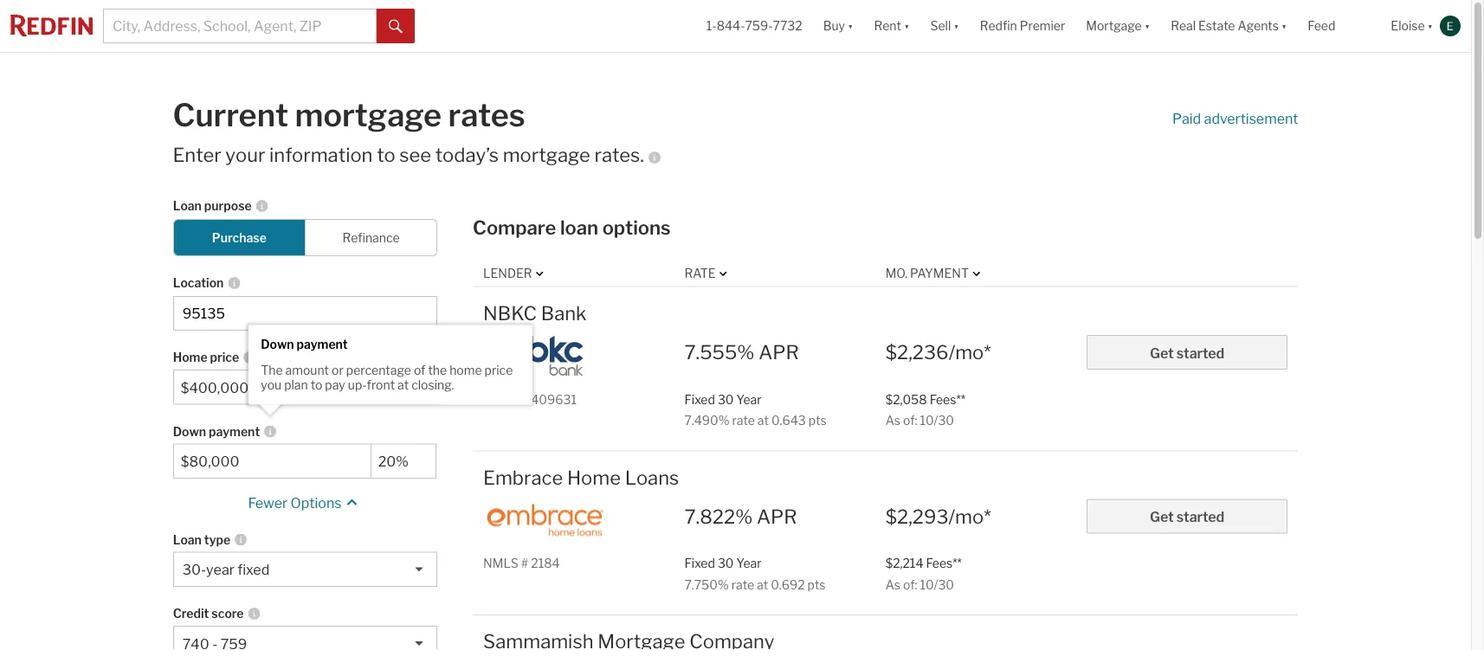 Task type: vqa. For each thing, say whether or not it's contained in the screenshot.
Fewer Options
yes



Task type: locate. For each thing, give the bounding box(es) containing it.
7732
[[773, 19, 803, 33]]

0 vertical spatial rate
[[732, 413, 755, 428]]

0 vertical spatial 10/30
[[920, 413, 954, 428]]

1 horizontal spatial home
[[567, 466, 621, 489]]

0 vertical spatial #
[[521, 392, 529, 407]]

payment up amount
[[297, 337, 348, 352]]

0 vertical spatial get started
[[1150, 344, 1225, 361]]

sell ▾ button
[[931, 0, 959, 52]]

plan
[[284, 378, 308, 393]]

$2,058
[[886, 392, 927, 407]]

# left '409631'
[[521, 392, 529, 407]]

as inside $2,058 fees** as of: 10/30
[[886, 413, 901, 428]]

at inside fixed 30 year 7.490 % rate at 0.643 pts
[[758, 413, 769, 428]]

10/30 inside $2,214 fees** as of: 10/30
[[920, 577, 954, 592]]

loan left purpose
[[173, 199, 202, 213]]

1 year from the top
[[737, 392, 762, 407]]

▾ left user photo
[[1428, 19, 1433, 33]]

0 horizontal spatial to
[[311, 378, 322, 393]]

nmls left 2184
[[483, 556, 519, 571]]

1 get started from the top
[[1150, 344, 1225, 361]]

1 vertical spatial of:
[[903, 577, 918, 592]]

City, Address, School, Agent, ZIP search field
[[103, 9, 377, 43]]

dialog containing down payment
[[249, 325, 533, 415]]

#
[[521, 392, 529, 407], [521, 556, 529, 571]]

30-
[[183, 561, 206, 578]]

fees** inside $2,058 fees** as of: 10/30
[[930, 392, 966, 407]]

0.692
[[771, 577, 805, 592]]

1 horizontal spatial down payment
[[261, 337, 348, 352]]

nmls for embrace home loans
[[483, 556, 519, 571]]

at left 0.643
[[758, 413, 769, 428]]

▾ right buy
[[848, 19, 853, 33]]

0 vertical spatial fixed
[[685, 392, 715, 407]]

credit score
[[173, 606, 244, 621]]

year down the 7.555 % apr on the bottom of page
[[737, 392, 762, 407]]

rate inside fixed 30 year 7.490 % rate at 0.643 pts
[[732, 413, 755, 428]]

started for $2,236 /mo*
[[1177, 344, 1225, 361]]

of: inside $2,058 fees** as of: 10/30
[[903, 413, 918, 428]]

price
[[210, 350, 239, 365], [485, 363, 513, 378]]

fixed up "7.750"
[[685, 556, 715, 571]]

$2,236 /mo*
[[886, 341, 991, 364]]

0 vertical spatial /mo*
[[949, 341, 991, 364]]

2 of: from the top
[[903, 577, 918, 592]]

0 vertical spatial started
[[1177, 344, 1225, 361]]

2 10/30 from the top
[[920, 577, 954, 592]]

the
[[261, 363, 283, 378]]

2 30 from the top
[[718, 556, 734, 571]]

1 /mo* from the top
[[949, 341, 991, 364]]

or
[[332, 363, 344, 378]]

year down 7.822 % apr
[[737, 556, 762, 571]]

price inside the amount or percentage of the home price you plan to pay up-front at closing.
[[485, 363, 513, 378]]

% left 0.643
[[719, 413, 730, 428]]

1 10/30 from the top
[[920, 413, 954, 428]]

# left 2184
[[521, 556, 529, 571]]

▾
[[848, 19, 853, 33], [904, 19, 910, 33], [954, 19, 959, 33], [1145, 19, 1150, 33], [1282, 19, 1287, 33], [1428, 19, 1433, 33]]

option group
[[173, 219, 437, 256]]

1 get from the top
[[1150, 344, 1174, 361]]

2 get started button from the top
[[1087, 499, 1288, 534]]

at for embrace home loans
[[757, 577, 768, 592]]

1 30 from the top
[[718, 392, 734, 407]]

▾ right rent
[[904, 19, 910, 33]]

as for $2,293
[[886, 577, 901, 592]]

0 vertical spatial down payment
[[261, 337, 348, 352]]

rate right 7.490
[[732, 413, 755, 428]]

enter
[[173, 143, 221, 167]]

0 vertical spatial pts
[[809, 413, 827, 428]]

mortgage
[[1086, 19, 1142, 33]]

get for $2,293 /mo*
[[1150, 509, 1174, 526]]

paid advertisement button
[[1173, 110, 1299, 129]]

1 vertical spatial 10/30
[[920, 577, 954, 592]]

0 vertical spatial of:
[[903, 413, 918, 428]]

1 vertical spatial year
[[737, 556, 762, 571]]

▾ right sell
[[954, 19, 959, 33]]

started for $2,293 /mo*
[[1177, 509, 1225, 526]]

409631
[[531, 392, 577, 407]]

0 vertical spatial get
[[1150, 344, 1174, 361]]

1 fixed from the top
[[685, 392, 715, 407]]

1 vertical spatial rate
[[732, 577, 754, 592]]

10/30 inside $2,058 fees** as of: 10/30
[[920, 413, 954, 428]]

payment
[[297, 337, 348, 352], [209, 424, 260, 439]]

pts right 0.692 at right bottom
[[808, 577, 826, 592]]

get started for $2,293 /mo*
[[1150, 509, 1225, 526]]

2 loan from the top
[[173, 532, 202, 547]]

home down location
[[173, 350, 207, 365]]

Down payment text field
[[378, 453, 429, 470]]

0 vertical spatial home
[[173, 350, 207, 365]]

at left 0.692 at right bottom
[[757, 577, 768, 592]]

fixed 30 year 7.490 % rate at 0.643 pts
[[685, 392, 827, 428]]

fees** right $2,214
[[926, 556, 962, 571]]

30
[[718, 392, 734, 407], [718, 556, 734, 571]]

0 vertical spatial get started button
[[1087, 335, 1288, 370]]

1 vertical spatial home
[[567, 466, 621, 489]]

0 vertical spatial fees**
[[930, 392, 966, 407]]

4 ▾ from the left
[[1145, 19, 1150, 33]]

nbkc bank
[[483, 301, 587, 325]]

1 horizontal spatial payment
[[297, 337, 348, 352]]

0 vertical spatial at
[[398, 378, 409, 393]]

1 ▾ from the left
[[848, 19, 853, 33]]

/mo* up $2,214 fees** as of: 10/30
[[949, 505, 991, 528]]

2 fixed from the top
[[685, 556, 715, 571]]

loan left type
[[173, 532, 202, 547]]

10/30 down $2,214
[[920, 577, 954, 592]]

/mo* for $2,236
[[949, 341, 991, 364]]

as down $2,214
[[886, 577, 901, 592]]

refinance
[[342, 230, 400, 245]]

1 vertical spatial 30
[[718, 556, 734, 571]]

rent ▾
[[874, 19, 910, 33]]

to left 'pay'
[[311, 378, 322, 393]]

6 ▾ from the left
[[1428, 19, 1433, 33]]

rate right "7.750"
[[732, 577, 754, 592]]

0 horizontal spatial down payment
[[173, 424, 260, 439]]

to inside the amount or percentage of the home price you plan to pay up-front at closing.
[[311, 378, 322, 393]]

▾ right mortgage
[[1145, 19, 1150, 33]]

year inside fixed 30 year 7.490 % rate at 0.643 pts
[[737, 392, 762, 407]]

2 vertical spatial at
[[757, 577, 768, 592]]

1 vertical spatial at
[[758, 413, 769, 428]]

sell ▾ button
[[920, 0, 970, 52]]

apr
[[759, 341, 799, 364], [757, 505, 797, 528]]

your
[[225, 143, 265, 167]]

30 up 7.490
[[718, 392, 734, 407]]

apr for 7.822 % apr
[[757, 505, 797, 528]]

down payment up amount
[[261, 337, 348, 352]]

mortgage up 'enter your information to see today's mortgage rates.'
[[295, 96, 442, 134]]

fewer
[[248, 495, 288, 512]]

2 started from the top
[[1177, 509, 1225, 526]]

down payment inside dialog
[[261, 337, 348, 352]]

at inside the amount or percentage of the home price you plan to pay up-front at closing.
[[398, 378, 409, 393]]

1 nmls from the top
[[483, 392, 519, 407]]

▾ for buy ▾
[[848, 19, 853, 33]]

1 vertical spatial apr
[[757, 505, 797, 528]]

% up fixed 30 year 7.490 % rate at 0.643 pts
[[737, 341, 755, 364]]

loan
[[173, 199, 202, 213], [173, 532, 202, 547]]

price left the
[[210, 350, 239, 365]]

home left loans
[[567, 466, 621, 489]]

year
[[206, 561, 235, 578]]

30 inside fixed 30 year 7.750 % rate at 0.692 pts
[[718, 556, 734, 571]]

pts
[[809, 413, 827, 428], [808, 577, 826, 592]]

pts inside fixed 30 year 7.490 % rate at 0.643 pts
[[809, 413, 827, 428]]

0 vertical spatial apr
[[759, 341, 799, 364]]

sell
[[931, 19, 951, 33]]

at inside fixed 30 year 7.750 % rate at 0.692 pts
[[757, 577, 768, 592]]

the amount or percentage of the home price you plan to pay up-front at closing.
[[261, 363, 513, 393]]

1 get started button from the top
[[1087, 335, 1288, 370]]

mortgage
[[295, 96, 442, 134], [503, 143, 591, 167]]

State, City, County, ZIP search field
[[173, 296, 437, 331]]

percentage
[[346, 363, 411, 378]]

of: down $2,214
[[903, 577, 918, 592]]

real estate agents ▾ link
[[1171, 0, 1287, 52]]

0 horizontal spatial home
[[173, 350, 207, 365]]

1 horizontal spatial price
[[485, 363, 513, 378]]

1 vertical spatial started
[[1177, 509, 1225, 526]]

home price
[[173, 350, 239, 365]]

down up the
[[261, 337, 294, 352]]

1 horizontal spatial mortgage
[[503, 143, 591, 167]]

1 vertical spatial nmls
[[483, 556, 519, 571]]

0 vertical spatial as
[[886, 413, 901, 428]]

0 horizontal spatial down
[[173, 424, 206, 439]]

fixed up 7.490
[[685, 392, 715, 407]]

pts right 0.643
[[809, 413, 827, 428]]

2 /mo* from the top
[[949, 505, 991, 528]]

▾ for eloise ▾
[[1428, 19, 1433, 33]]

year inside fixed 30 year 7.750 % rate at 0.692 pts
[[737, 556, 762, 571]]

pts inside fixed 30 year 7.750 % rate at 0.692 pts
[[808, 577, 826, 592]]

% left 0.692 at right bottom
[[718, 577, 729, 592]]

to left see
[[377, 143, 395, 167]]

home
[[450, 363, 482, 378]]

pts for 7.555 % apr
[[809, 413, 827, 428]]

Refinance radio
[[305, 219, 437, 256]]

as
[[886, 413, 901, 428], [886, 577, 901, 592]]

0 vertical spatial payment
[[297, 337, 348, 352]]

nmls left '409631'
[[483, 392, 519, 407]]

options
[[291, 495, 342, 512]]

30 for 7.822
[[718, 556, 734, 571]]

1 as from the top
[[886, 413, 901, 428]]

2 get started from the top
[[1150, 509, 1225, 526]]

nmls # 2184
[[483, 556, 560, 571]]

fees** inside $2,214 fees** as of: 10/30
[[926, 556, 962, 571]]

payment up down payment text box
[[209, 424, 260, 439]]

at left of
[[398, 378, 409, 393]]

1 vertical spatial loan
[[173, 532, 202, 547]]

1 vertical spatial /mo*
[[949, 505, 991, 528]]

/mo*
[[949, 341, 991, 364], [949, 505, 991, 528]]

1 vertical spatial get started button
[[1087, 499, 1288, 534]]

1 vertical spatial fees**
[[926, 556, 962, 571]]

3 ▾ from the left
[[954, 19, 959, 33]]

nmls
[[483, 392, 519, 407], [483, 556, 519, 571]]

1 vertical spatial payment
[[209, 424, 260, 439]]

0 horizontal spatial mortgage
[[295, 96, 442, 134]]

0 vertical spatial nmls
[[483, 392, 519, 407]]

year
[[737, 392, 762, 407], [737, 556, 762, 571]]

down payment up down payment text box
[[173, 424, 260, 439]]

2 get from the top
[[1150, 509, 1174, 526]]

loans
[[625, 466, 679, 489]]

of: down $2,058
[[903, 413, 918, 428]]

feed
[[1308, 19, 1336, 33]]

10/30 down $2,058
[[920, 413, 954, 428]]

/mo* for $2,293
[[949, 505, 991, 528]]

fixed
[[685, 392, 715, 407], [685, 556, 715, 571]]

1 vertical spatial mortgage
[[503, 143, 591, 167]]

apr for 7.555 % apr
[[759, 341, 799, 364]]

0 vertical spatial loan
[[173, 199, 202, 213]]

0 vertical spatial down
[[261, 337, 294, 352]]

30 inside fixed 30 year 7.490 % rate at 0.643 pts
[[718, 392, 734, 407]]

2 ▾ from the left
[[904, 19, 910, 33]]

information
[[269, 143, 373, 167]]

closing.
[[412, 378, 454, 393]]

2 nmls from the top
[[483, 556, 519, 571]]

1 vertical spatial get started
[[1150, 509, 1225, 526]]

1 vertical spatial as
[[886, 577, 901, 592]]

1 vertical spatial to
[[311, 378, 322, 393]]

1 vertical spatial fixed
[[685, 556, 715, 571]]

30 up "7.750"
[[718, 556, 734, 571]]

0 vertical spatial 30
[[718, 392, 734, 407]]

1 loan from the top
[[173, 199, 202, 213]]

dialog
[[249, 325, 533, 415]]

2 as from the top
[[886, 577, 901, 592]]

enter your information to see today's mortgage rates.
[[173, 143, 644, 167]]

fixed inside fixed 30 year 7.750 % rate at 0.692 pts
[[685, 556, 715, 571]]

0 horizontal spatial payment
[[209, 424, 260, 439]]

of: inside $2,214 fees** as of: 10/30
[[903, 577, 918, 592]]

2 year from the top
[[737, 556, 762, 571]]

1 # from the top
[[521, 392, 529, 407]]

fees** right $2,058
[[930, 392, 966, 407]]

pay
[[325, 378, 345, 393]]

the
[[428, 363, 447, 378]]

5 ▾ from the left
[[1282, 19, 1287, 33]]

fixed 30 year 7.750 % rate at 0.692 pts
[[685, 556, 826, 592]]

/mo* up $2,058 fees** as of: 10/30
[[949, 341, 991, 364]]

$2,058 fees** as of: 10/30
[[886, 392, 966, 428]]

real
[[1171, 19, 1196, 33]]

1 vertical spatial get
[[1150, 509, 1174, 526]]

1 vertical spatial #
[[521, 556, 529, 571]]

fixed inside fixed 30 year 7.490 % rate at 0.643 pts
[[685, 392, 715, 407]]

2 # from the top
[[521, 556, 529, 571]]

1 started from the top
[[1177, 344, 1225, 361]]

redfin premier button
[[970, 0, 1076, 52]]

location
[[173, 276, 224, 290]]

10/30
[[920, 413, 954, 428], [920, 577, 954, 592]]

1 of: from the top
[[903, 413, 918, 428]]

fees** for $2,293
[[926, 556, 962, 571]]

▾ right 'agents'
[[1282, 19, 1287, 33]]

0 vertical spatial to
[[377, 143, 395, 167]]

%
[[737, 341, 755, 364], [719, 413, 730, 428], [735, 505, 753, 528], [718, 577, 729, 592]]

0 vertical spatial year
[[737, 392, 762, 407]]

0.643
[[772, 413, 806, 428]]

apr up fixed 30 year 7.750 % rate at 0.692 pts
[[757, 505, 797, 528]]

apr up fixed 30 year 7.490 % rate at 0.643 pts
[[759, 341, 799, 364]]

bank
[[541, 301, 587, 325]]

as down $2,058
[[886, 413, 901, 428]]

mortgage down rates
[[503, 143, 591, 167]]

1 vertical spatial pts
[[808, 577, 826, 592]]

current mortgage rates
[[173, 96, 525, 134]]

down down home price
[[173, 424, 206, 439]]

as inside $2,214 fees** as of: 10/30
[[886, 577, 901, 592]]

$2,236
[[886, 341, 949, 364]]

price right home on the left of page
[[485, 363, 513, 378]]

rate inside fixed 30 year 7.750 % rate at 0.692 pts
[[732, 577, 754, 592]]



Task type: describe. For each thing, give the bounding box(es) containing it.
30 for 7.555
[[718, 392, 734, 407]]

you
[[261, 378, 282, 393]]

rate for 7.555
[[732, 413, 755, 428]]

feed button
[[1298, 0, 1381, 52]]

# for embrace
[[521, 556, 529, 571]]

premier
[[1020, 19, 1066, 33]]

7.822 % apr
[[685, 505, 797, 528]]

front
[[367, 378, 395, 393]]

option group containing purchase
[[173, 219, 437, 256]]

buy ▾
[[823, 19, 853, 33]]

eloise
[[1391, 19, 1425, 33]]

paid
[[1173, 110, 1201, 127]]

payment inside dialog
[[297, 337, 348, 352]]

agents
[[1238, 19, 1279, 33]]

rent ▾ button
[[864, 0, 920, 52]]

purchase
[[212, 230, 267, 245]]

loan type
[[173, 532, 230, 547]]

see
[[400, 143, 431, 167]]

▾ for mortgage ▾
[[1145, 19, 1150, 33]]

▾ for sell ▾
[[954, 19, 959, 33]]

embrace
[[483, 466, 563, 489]]

rent
[[874, 19, 902, 33]]

lender button
[[483, 265, 548, 282]]

mortgage ▾ button
[[1076, 0, 1161, 52]]

pts for 7.822 % apr
[[808, 577, 826, 592]]

0 vertical spatial mortgage
[[295, 96, 442, 134]]

rates
[[448, 96, 525, 134]]

fees** for $2,236
[[930, 392, 966, 407]]

7.555 % apr
[[685, 341, 799, 364]]

% inside fixed 30 year 7.750 % rate at 0.692 pts
[[718, 577, 729, 592]]

of: for $2,236
[[903, 413, 918, 428]]

759-
[[745, 19, 773, 33]]

fewer options
[[248, 495, 342, 512]]

payment
[[910, 266, 969, 281]]

10/30 for $2,293
[[920, 577, 954, 592]]

7.822
[[685, 505, 735, 528]]

submit search image
[[389, 20, 403, 34]]

2184
[[531, 556, 560, 571]]

mo.
[[886, 266, 908, 281]]

compare loan options
[[473, 215, 671, 239]]

loan
[[560, 215, 599, 239]]

1 horizontal spatial down
[[261, 337, 294, 352]]

10/30 for $2,236
[[920, 413, 954, 428]]

get started button for $2,293 /mo*
[[1087, 499, 1288, 534]]

mortgage ▾
[[1086, 19, 1150, 33]]

get for $2,236 /mo*
[[1150, 344, 1174, 361]]

7.750
[[685, 577, 718, 592]]

$2,293
[[886, 505, 949, 528]]

1 vertical spatial down payment
[[173, 424, 260, 439]]

redfin
[[980, 19, 1017, 33]]

▾ inside "link"
[[1282, 19, 1287, 33]]

type
[[204, 532, 230, 547]]

$2,293 /mo*
[[886, 505, 991, 528]]

redfin premier
[[980, 19, 1066, 33]]

% inside fixed 30 year 7.490 % rate at 0.643 pts
[[719, 413, 730, 428]]

current
[[173, 96, 288, 134]]

rate for 7.822
[[732, 577, 754, 592]]

fixed
[[237, 561, 270, 578]]

buy ▾ button
[[823, 0, 853, 52]]

# for nbkc
[[521, 392, 529, 407]]

rate
[[685, 266, 716, 281]]

loan purpose
[[173, 199, 252, 213]]

buy ▾ button
[[813, 0, 864, 52]]

paid advertisement
[[1173, 110, 1299, 127]]

1 horizontal spatial to
[[377, 143, 395, 167]]

844-
[[717, 19, 745, 33]]

Purchase radio
[[173, 219, 306, 256]]

loan for loan purpose
[[173, 199, 202, 213]]

get started button for $2,236 /mo*
[[1087, 335, 1288, 370]]

at for nbkc bank
[[758, 413, 769, 428]]

estate
[[1199, 19, 1235, 33]]

get started for $2,236 /mo*
[[1150, 344, 1225, 361]]

mo. payment button
[[886, 265, 985, 282]]

up-
[[348, 378, 367, 393]]

Home price text field
[[181, 379, 430, 396]]

▾ for rent ▾
[[904, 19, 910, 33]]

30-year fixed
[[183, 561, 270, 578]]

buy
[[823, 19, 845, 33]]

nbkc
[[483, 301, 537, 325]]

score
[[212, 606, 244, 621]]

rates.
[[595, 143, 644, 167]]

amount
[[285, 363, 329, 378]]

today's
[[436, 143, 499, 167]]

options
[[603, 215, 671, 239]]

embrace home loans
[[483, 466, 679, 489]]

compare
[[473, 215, 556, 239]]

7.490
[[685, 413, 719, 428]]

year for 7.822
[[737, 556, 762, 571]]

eloise ▾
[[1391, 19, 1433, 33]]

0 horizontal spatial price
[[210, 350, 239, 365]]

credit
[[173, 606, 209, 621]]

lender
[[483, 266, 532, 281]]

rent ▾ button
[[874, 0, 910, 52]]

loan for loan type
[[173, 532, 202, 547]]

nmls # 409631
[[483, 392, 577, 407]]

mo. payment
[[886, 266, 969, 281]]

advertisement
[[1204, 110, 1299, 127]]

sell ▾
[[931, 19, 959, 33]]

Down payment text field
[[181, 453, 364, 470]]

of: for $2,293
[[903, 577, 918, 592]]

as for $2,236
[[886, 413, 901, 428]]

year for 7.555
[[737, 392, 762, 407]]

user photo image
[[1440, 16, 1461, 36]]

fixed for 7.555
[[685, 392, 715, 407]]

% up fixed 30 year 7.750 % rate at 0.692 pts
[[735, 505, 753, 528]]

1 vertical spatial down
[[173, 424, 206, 439]]

real estate agents ▾ button
[[1161, 0, 1298, 52]]

mortgage ▾ button
[[1086, 0, 1150, 52]]

1-844-759-7732 link
[[707, 19, 803, 33]]

1-844-759-7732
[[707, 19, 803, 33]]

nmls for nbkc bank
[[483, 392, 519, 407]]

rate button
[[685, 265, 732, 282]]

fixed for 7.822
[[685, 556, 715, 571]]

$2,214
[[886, 556, 924, 571]]

real estate agents ▾
[[1171, 19, 1287, 33]]

7.555
[[685, 341, 737, 364]]

1-
[[707, 19, 717, 33]]



